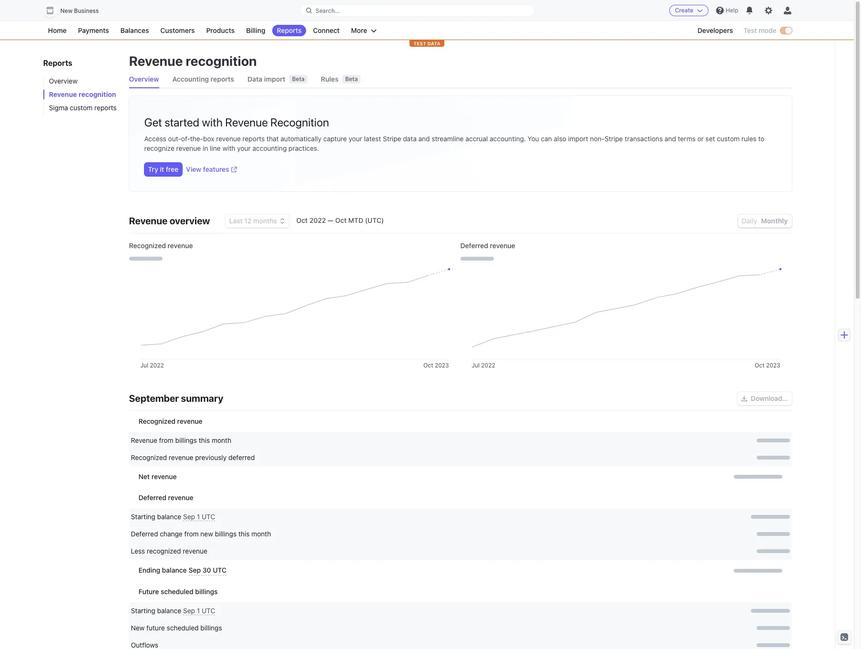 Task type: locate. For each thing, give the bounding box(es) containing it.
beta for data import
[[292, 75, 305, 83]]

billing
[[246, 26, 266, 34]]

recognized
[[147, 547, 181, 555]]

with right line
[[223, 144, 236, 152]]

starting balance sep 1 utc up change
[[131, 513, 215, 521]]

2 vertical spatial balance
[[157, 607, 181, 615]]

recognized down "september"
[[139, 417, 176, 425]]

beta right rules
[[346, 75, 358, 83]]

payments
[[78, 26, 109, 34]]

data import
[[248, 75, 286, 83]]

box
[[203, 135, 215, 143]]

grid containing recognized revenue
[[129, 411, 792, 487]]

revenue down balances link
[[129, 53, 183, 69]]

1 horizontal spatial month
[[252, 530, 271, 538]]

sep for scheduled
[[183, 607, 195, 615]]

3 row from the top
[[129, 602, 792, 619]]

import right data
[[264, 75, 286, 83]]

recognized revenue down revenue overview
[[129, 241, 193, 250]]

this inside "row"
[[199, 436, 210, 444]]

import inside the "access out-of-the-box revenue reports that automatically capture your latest stripe data and streamline accrual accounting. you can also import non-stripe transactions and terms or set custom rules to recognize revenue in line with your accounting practices."
[[569, 135, 589, 143]]

your left accounting at the left of page
[[237, 144, 251, 152]]

jul for recognized
[[141, 362, 148, 369]]

row
[[129, 508, 792, 525], [129, 560, 792, 581], [129, 602, 792, 619], [129, 637, 792, 649]]

1 jul from the left
[[141, 362, 148, 369]]

revenue up that
[[225, 115, 268, 129]]

tab list
[[129, 71, 792, 88]]

1 horizontal spatial stripe
[[605, 135, 624, 143]]

0 vertical spatial this
[[199, 436, 210, 444]]

(utc)
[[365, 216, 384, 224]]

0 horizontal spatial 2022
[[150, 362, 164, 369]]

cell inside the less recognized revenue row
[[463, 546, 791, 556]]

try it free
[[148, 165, 179, 173]]

1 vertical spatial reports
[[43, 59, 72, 67]]

revenue
[[129, 53, 183, 69], [49, 90, 77, 98], [225, 115, 268, 129], [129, 215, 168, 226], [131, 436, 157, 444]]

0 vertical spatial reports
[[277, 26, 302, 34]]

0 vertical spatial custom
[[70, 104, 93, 112]]

2 vertical spatial reports
[[243, 135, 265, 143]]

1 1 from the top
[[197, 513, 200, 521]]

1 vertical spatial recognition
[[79, 90, 116, 98]]

0 vertical spatial with
[[202, 115, 223, 129]]

0 vertical spatial balance
[[157, 513, 181, 521]]

with up 'box'
[[202, 115, 223, 129]]

transactions
[[625, 135, 663, 143]]

1 2023 from the left
[[435, 362, 449, 369]]

2 vertical spatial sep
[[183, 607, 195, 615]]

revenue recognition up sigma custom reports
[[49, 90, 116, 98]]

2 vertical spatial utc
[[202, 607, 215, 615]]

0 horizontal spatial oct 2023
[[424, 362, 449, 369]]

2 beta from the left
[[346, 75, 358, 83]]

0 vertical spatial utc
[[202, 513, 215, 521]]

1 vertical spatial month
[[252, 530, 271, 538]]

2 1 from the top
[[197, 607, 200, 615]]

2 vertical spatial recognized
[[131, 453, 167, 461]]

overview inside tab list
[[129, 75, 159, 83]]

0 horizontal spatial from
[[159, 436, 174, 444]]

4 row from the top
[[129, 637, 792, 649]]

0 vertical spatial recognition
[[186, 53, 257, 69]]

scheduled
[[161, 587, 194, 596], [167, 624, 199, 632]]

view
[[186, 165, 202, 173]]

0 horizontal spatial custom
[[70, 104, 93, 112]]

0 vertical spatial sep
[[183, 513, 195, 521]]

overview
[[129, 75, 159, 83], [49, 77, 78, 85]]

0 vertical spatial import
[[264, 75, 286, 83]]

deferred revenue
[[461, 241, 516, 250], [139, 493, 194, 502]]

balance down less recognized revenue
[[162, 566, 187, 574]]

import
[[264, 75, 286, 83], [569, 135, 589, 143]]

cell
[[463, 436, 791, 445], [463, 453, 791, 462], [463, 472, 783, 482], [131, 512, 458, 522], [463, 512, 791, 522], [463, 529, 791, 539], [463, 546, 791, 556], [463, 566, 783, 576], [131, 606, 458, 616], [463, 606, 791, 616], [463, 623, 791, 633], [463, 640, 791, 649]]

balance for scheduled
[[157, 607, 181, 615]]

1 vertical spatial with
[[223, 144, 236, 152]]

reports down home 'link'
[[43, 59, 72, 67]]

custom down revenue recognition link
[[70, 104, 93, 112]]

1 for scheduled
[[197, 607, 200, 615]]

balance for revenue
[[157, 513, 181, 521]]

0 vertical spatial from
[[159, 436, 174, 444]]

ending
[[139, 566, 160, 574]]

1 horizontal spatial this
[[239, 530, 250, 538]]

reports right billing
[[277, 26, 302, 34]]

figure for recognized revenue
[[141, 270, 449, 359]]

starting
[[131, 513, 155, 521], [131, 607, 155, 615]]

overview link up get
[[129, 71, 159, 88]]

recognized
[[129, 241, 166, 250], [139, 417, 176, 425], [131, 453, 167, 461]]

0 horizontal spatial overview
[[49, 77, 78, 85]]

recognized revenue up revenue from billings this month
[[139, 417, 203, 425]]

sep
[[183, 513, 195, 521], [189, 566, 201, 574], [183, 607, 195, 615]]

starting up "less"
[[131, 513, 155, 521]]

1 vertical spatial this
[[239, 530, 250, 538]]

0 vertical spatial deferred
[[461, 241, 489, 250]]

1 up deferred change from new billings this month
[[197, 513, 200, 521]]

cell inside new future scheduled billings row
[[463, 623, 791, 633]]

overview for revenue recognition
[[129, 75, 159, 83]]

1 horizontal spatial custom
[[718, 135, 740, 143]]

0 horizontal spatial stripe
[[383, 135, 402, 143]]

0 horizontal spatial beta
[[292, 75, 305, 83]]

latest
[[364, 135, 381, 143]]

figure
[[141, 270, 449, 359], [472, 270, 781, 359]]

0 vertical spatial new
[[60, 7, 73, 14]]

in
[[203, 144, 208, 152]]

revenue left the overview
[[129, 215, 168, 226]]

1 vertical spatial new
[[131, 624, 145, 632]]

utc right 30
[[213, 566, 227, 574]]

1 vertical spatial 1
[[197, 607, 200, 615]]

1 vertical spatial reports
[[94, 104, 117, 112]]

jul
[[141, 362, 148, 369], [472, 362, 480, 369]]

new
[[60, 7, 73, 14], [131, 624, 145, 632]]

deferred change from new billings this month row
[[129, 525, 792, 543]]

recognized down revenue overview
[[129, 241, 166, 250]]

starting balance sep 1 utc up new future scheduled billings
[[131, 607, 215, 615]]

grid
[[129, 411, 792, 487], [129, 487, 792, 581], [129, 581, 792, 649]]

0 horizontal spatial import
[[264, 75, 286, 83]]

less
[[131, 547, 145, 555]]

deferred for future scheduled billings
[[139, 493, 167, 502]]

reports inside sigma custom reports link
[[94, 104, 117, 112]]

recognized revenue previously deferred row
[[129, 449, 792, 466]]

1 horizontal spatial new
[[131, 624, 145, 632]]

revenue recognition
[[129, 53, 257, 69], [49, 90, 116, 98]]

0 horizontal spatial jul 2022
[[141, 362, 164, 369]]

0 horizontal spatial deferred revenue
[[139, 493, 194, 502]]

0 horizontal spatial and
[[419, 135, 430, 143]]

0 horizontal spatial overview link
[[43, 76, 120, 86]]

0 vertical spatial recognized revenue
[[129, 241, 193, 250]]

1 horizontal spatial oct 2023
[[756, 362, 781, 369]]

1 horizontal spatial revenue recognition
[[129, 53, 257, 69]]

1 horizontal spatial jul
[[472, 362, 480, 369]]

overview link up revenue recognition link
[[43, 76, 120, 86]]

0 vertical spatial 1
[[197, 513, 200, 521]]

recognized revenue
[[129, 241, 193, 250], [139, 417, 203, 425]]

billing link
[[242, 25, 270, 36]]

revenue up sigma
[[49, 90, 77, 98]]

1 vertical spatial starting
[[131, 607, 155, 615]]

new for new future scheduled billings
[[131, 624, 145, 632]]

0 horizontal spatial 2023
[[435, 362, 449, 369]]

deferred
[[461, 241, 489, 250], [139, 493, 167, 502], [131, 530, 158, 538]]

from up recognized revenue previously deferred at the bottom of the page
[[159, 436, 174, 444]]

1 beta from the left
[[292, 75, 305, 83]]

2 starting from the top
[[131, 607, 155, 615]]

2 vertical spatial deferred
[[131, 530, 158, 538]]

1 figure from the left
[[141, 270, 449, 359]]

1 vertical spatial deferred
[[139, 493, 167, 502]]

0 horizontal spatial jul
[[141, 362, 148, 369]]

1 horizontal spatial recognition
[[186, 53, 257, 69]]

from inside row
[[184, 530, 199, 538]]

2 jul 2022 from the left
[[472, 362, 496, 369]]

1 horizontal spatial from
[[184, 530, 199, 538]]

reports inside the "access out-of-the-box revenue reports that automatically capture your latest stripe data and streamline accrual accounting. you can also import non-stripe transactions and terms or set custom rules to recognize revenue in line with your accounting practices."
[[243, 135, 265, 143]]

capture
[[324, 135, 347, 143]]

revenue up net
[[131, 436, 157, 444]]

reports down revenue recognition link
[[94, 104, 117, 112]]

scheduled right future
[[167, 624, 199, 632]]

test data
[[414, 41, 441, 46]]

monthly
[[762, 217, 789, 225]]

svg image
[[742, 396, 748, 401]]

reports inside accounting reports link
[[211, 75, 234, 83]]

oct 2023 for recognized revenue
[[424, 362, 449, 369]]

2 horizontal spatial reports
[[243, 135, 265, 143]]

rules
[[321, 75, 339, 83]]

overview up get
[[129, 75, 159, 83]]

1 horizontal spatial reports
[[277, 26, 302, 34]]

2 jul from the left
[[472, 362, 480, 369]]

1 vertical spatial from
[[184, 530, 199, 538]]

1 horizontal spatial and
[[665, 135, 677, 143]]

accounting reports
[[173, 75, 234, 83]]

terms
[[678, 135, 696, 143]]

new for new business
[[60, 7, 73, 14]]

0 horizontal spatial figure
[[141, 270, 449, 359]]

1 horizontal spatial your
[[349, 135, 363, 143]]

recognized inside row
[[131, 453, 167, 461]]

jul for deferred
[[472, 362, 480, 369]]

deferred inside row
[[131, 530, 158, 538]]

new left business
[[60, 7, 73, 14]]

1 up new future scheduled billings
[[197, 607, 200, 615]]

1 horizontal spatial beta
[[346, 75, 358, 83]]

1 vertical spatial recognized revenue
[[139, 417, 203, 425]]

0 vertical spatial month
[[212, 436, 232, 444]]

0 vertical spatial starting balance sep 1 utc
[[131, 513, 215, 521]]

0 vertical spatial reports
[[211, 75, 234, 83]]

change
[[160, 530, 183, 538]]

and right data
[[419, 135, 430, 143]]

download…
[[752, 394, 789, 402]]

1 vertical spatial scheduled
[[167, 624, 199, 632]]

cell inside deferred change from new billings this month row
[[463, 529, 791, 539]]

from
[[159, 436, 174, 444], [184, 530, 199, 538]]

sep left 30
[[189, 566, 201, 574]]

0 vertical spatial recognized
[[129, 241, 166, 250]]

1
[[197, 513, 200, 521], [197, 607, 200, 615]]

balance up new future scheduled billings
[[157, 607, 181, 615]]

0 horizontal spatial reports
[[94, 104, 117, 112]]

1 horizontal spatial reports
[[211, 75, 234, 83]]

2022
[[310, 216, 326, 224], [150, 362, 164, 369], [482, 362, 496, 369]]

—
[[328, 216, 334, 224]]

balance up change
[[157, 513, 181, 521]]

1 horizontal spatial 2023
[[767, 362, 781, 369]]

recognition up sigma custom reports
[[79, 90, 116, 98]]

utc down future scheduled billings
[[202, 607, 215, 615]]

1 jul 2022 from the left
[[141, 362, 164, 369]]

1 horizontal spatial import
[[569, 135, 589, 143]]

0 vertical spatial starting
[[131, 513, 155, 521]]

1 horizontal spatial 2022
[[310, 216, 326, 224]]

0 horizontal spatial this
[[199, 436, 210, 444]]

2 horizontal spatial 2022
[[482, 362, 496, 369]]

recognized up net
[[131, 453, 167, 461]]

1 horizontal spatial overview
[[129, 75, 159, 83]]

custom right set
[[718, 135, 740, 143]]

1 horizontal spatial jul 2022
[[472, 362, 496, 369]]

overview link for revenue recognition
[[129, 71, 159, 88]]

beta for rules
[[346, 75, 358, 83]]

search…
[[316, 7, 340, 14]]

accounting
[[173, 75, 209, 83]]

september summary
[[129, 393, 224, 404]]

new business button
[[43, 4, 108, 17]]

connect
[[313, 26, 340, 34]]

and left terms
[[665, 135, 677, 143]]

or
[[698, 135, 704, 143]]

sigma
[[49, 104, 68, 112]]

ending balance sep 30 utc
[[139, 566, 227, 574]]

stripe left transactions
[[605, 135, 624, 143]]

1 grid from the top
[[129, 411, 792, 487]]

your left latest
[[349, 135, 363, 143]]

2 grid from the top
[[129, 487, 792, 581]]

this right new
[[239, 530, 250, 538]]

this up previously
[[199, 436, 210, 444]]

1 horizontal spatial figure
[[472, 270, 781, 359]]

2022 for deferred revenue
[[482, 362, 496, 369]]

more button
[[347, 25, 382, 36]]

sigma custom reports
[[49, 104, 117, 112]]

1 vertical spatial import
[[569, 135, 589, 143]]

1 starting balance sep 1 utc from the top
[[131, 513, 215, 521]]

overview link
[[129, 71, 159, 88], [43, 76, 120, 86]]

1 oct 2023 from the left
[[424, 362, 449, 369]]

0 horizontal spatial new
[[60, 7, 73, 14]]

import right also in the right top of the page
[[569, 135, 589, 143]]

1 horizontal spatial deferred revenue
[[461, 241, 516, 250]]

recognition up accounting reports in the left of the page
[[186, 53, 257, 69]]

recognition
[[186, 53, 257, 69], [79, 90, 116, 98]]

stripe left data
[[383, 135, 402, 143]]

starting down future
[[131, 607, 155, 615]]

utc for future scheduled billings
[[202, 607, 215, 615]]

reports right accounting
[[211, 75, 234, 83]]

row containing ending balance
[[129, 560, 792, 581]]

jul 2022 for deferred
[[472, 362, 496, 369]]

2 2023 from the left
[[767, 362, 781, 369]]

sep up new future scheduled billings
[[183, 607, 195, 615]]

new inside new future scheduled billings row
[[131, 624, 145, 632]]

accrual
[[466, 135, 488, 143]]

1 starting from the top
[[131, 513, 155, 521]]

2 oct 2023 from the left
[[756, 362, 781, 369]]

utc up new
[[202, 513, 215, 521]]

30
[[203, 566, 211, 574]]

0 horizontal spatial revenue recognition
[[49, 90, 116, 98]]

2 row from the top
[[129, 560, 792, 581]]

accounting
[[253, 144, 287, 152]]

1 horizontal spatial overview link
[[129, 71, 159, 88]]

1 vertical spatial custom
[[718, 135, 740, 143]]

revenue
[[216, 135, 241, 143], [176, 144, 201, 152], [168, 241, 193, 250], [490, 241, 516, 250], [177, 417, 203, 425], [169, 453, 194, 461], [152, 472, 177, 481], [168, 493, 194, 502], [183, 547, 208, 555]]

1 vertical spatial recognized
[[139, 417, 176, 425]]

2 and from the left
[[665, 135, 677, 143]]

new inside new business button
[[60, 7, 73, 14]]

2 figure from the left
[[472, 270, 781, 359]]

also
[[554, 135, 567, 143]]

help button
[[713, 3, 743, 18]]

1 vertical spatial your
[[237, 144, 251, 152]]

revenue recognition up accounting
[[129, 53, 257, 69]]

3 grid from the top
[[129, 581, 792, 649]]

overview link for reports
[[43, 76, 120, 86]]

beta left rules
[[292, 75, 305, 83]]

sep up deferred change from new billings this month
[[183, 513, 195, 521]]

1 vertical spatial starting balance sep 1 utc
[[131, 607, 215, 615]]

0 horizontal spatial month
[[212, 436, 232, 444]]

scheduled down ending balance sep 30 utc
[[161, 587, 194, 596]]

new left future
[[131, 624, 145, 632]]

revenue inside revenue recognition link
[[49, 90, 77, 98]]

test
[[414, 41, 427, 46]]

reports up accounting at the left of page
[[243, 135, 265, 143]]

overview up revenue recognition link
[[49, 77, 78, 85]]

from left new
[[184, 530, 199, 538]]

oct 2022 — oct mtd (utc)
[[297, 216, 384, 224]]

2 starting balance sep 1 utc from the top
[[131, 607, 215, 615]]

stripe
[[383, 135, 402, 143], [605, 135, 624, 143]]

1 row from the top
[[129, 508, 792, 525]]



Task type: vqa. For each thing, say whether or not it's contained in the screenshot.
2nd 2023 from right
yes



Task type: describe. For each thing, give the bounding box(es) containing it.
previously
[[195, 453, 227, 461]]

new future scheduled billings row
[[129, 619, 792, 637]]

get
[[144, 115, 162, 129]]

streamline
[[432, 135, 464, 143]]

data
[[403, 135, 417, 143]]

1 for from
[[197, 513, 200, 521]]

0 vertical spatial scheduled
[[161, 587, 194, 596]]

future
[[139, 587, 159, 596]]

2 stripe from the left
[[605, 135, 624, 143]]

balances
[[121, 26, 149, 34]]

try
[[148, 165, 158, 173]]

tab list containing overview
[[129, 71, 792, 88]]

connect link
[[309, 25, 345, 36]]

create
[[676, 7, 694, 14]]

can
[[541, 135, 553, 143]]

home
[[48, 26, 67, 34]]

starting for deferred
[[131, 513, 155, 521]]

2023 for recognized revenue
[[435, 362, 449, 369]]

daily button
[[742, 217, 758, 225]]

rules
[[742, 135, 757, 143]]

billings inside row
[[215, 530, 237, 538]]

customers
[[161, 26, 195, 34]]

overview for reports
[[49, 77, 78, 85]]

0 vertical spatial your
[[349, 135, 363, 143]]

less recognized revenue
[[131, 547, 208, 555]]

set
[[706, 135, 716, 143]]

billings inside row
[[201, 624, 222, 632]]

products
[[206, 26, 235, 34]]

month inside row
[[252, 530, 271, 538]]

deferred for less recognized revenue
[[131, 530, 158, 538]]

starting balance sep 1 utc for future
[[131, 607, 215, 615]]

notifications image
[[747, 7, 754, 14]]

home link
[[43, 25, 71, 36]]

1 vertical spatial balance
[[162, 566, 187, 574]]

deferred change from new billings this month
[[131, 530, 271, 538]]

1 vertical spatial deferred revenue
[[139, 493, 194, 502]]

you
[[528, 135, 540, 143]]

month inside "row"
[[212, 436, 232, 444]]

create button
[[670, 5, 709, 16]]

overview
[[170, 215, 210, 226]]

recognized for cell within the recognized revenue previously deferred row
[[131, 453, 167, 461]]

cell inside "net revenue" row
[[463, 472, 783, 482]]

test mode
[[744, 26, 777, 34]]

view features link
[[186, 165, 237, 174]]

line
[[210, 144, 221, 152]]

new
[[201, 530, 213, 538]]

sep for revenue
[[183, 513, 195, 521]]

revenue overview
[[129, 215, 210, 226]]

0 horizontal spatial recognition
[[79, 90, 116, 98]]

with inside the "access out-of-the-box revenue reports that automatically capture your latest stripe data and streamline accrual accounting. you can also import non-stripe transactions and terms or set custom rules to recognize revenue in line with your accounting practices."
[[223, 144, 236, 152]]

from inside "row"
[[159, 436, 174, 444]]

revenue recognition link
[[43, 90, 120, 99]]

Search… search field
[[301, 5, 535, 16]]

starting balance sep 1 utc for change
[[131, 513, 215, 521]]

accounting.
[[490, 135, 526, 143]]

customers link
[[156, 25, 200, 36]]

products link
[[202, 25, 240, 36]]

more
[[351, 26, 368, 34]]

reports link
[[272, 25, 307, 36]]

data
[[428, 41, 441, 46]]

started
[[165, 115, 200, 129]]

recognition
[[271, 115, 329, 129]]

payments link
[[73, 25, 114, 36]]

september
[[129, 393, 179, 404]]

practices.
[[289, 144, 319, 152]]

revenue from billings this month
[[131, 436, 232, 444]]

recognize
[[144, 144, 175, 152]]

the-
[[190, 135, 203, 143]]

1 and from the left
[[419, 135, 430, 143]]

balances link
[[116, 25, 154, 36]]

view features
[[186, 165, 229, 173]]

net revenue row
[[129, 466, 792, 487]]

non-
[[591, 135, 605, 143]]

new business
[[60, 7, 99, 14]]

net revenue
[[139, 472, 177, 481]]

free
[[166, 165, 179, 173]]

less recognized revenue row
[[129, 543, 792, 560]]

sigma custom reports link
[[43, 103, 120, 113]]

1 stripe from the left
[[383, 135, 402, 143]]

1 vertical spatial revenue recognition
[[49, 90, 116, 98]]

deferred
[[229, 453, 255, 461]]

jul 2022 for recognized
[[141, 362, 164, 369]]

mode
[[759, 26, 777, 34]]

0 horizontal spatial reports
[[43, 59, 72, 67]]

revenue inside the revenue from billings this month "row"
[[131, 436, 157, 444]]

2023 for deferred revenue
[[767, 362, 781, 369]]

import inside tab list
[[264, 75, 286, 83]]

download… button
[[738, 392, 792, 405]]

try it free button
[[144, 163, 182, 176]]

future
[[147, 624, 165, 632]]

monthly button
[[762, 217, 789, 225]]

to
[[759, 135, 765, 143]]

business
[[74, 7, 99, 14]]

starting for future
[[131, 607, 155, 615]]

recognized revenue inside grid
[[139, 417, 203, 425]]

figure for deferred revenue
[[472, 270, 781, 359]]

it
[[160, 165, 164, 173]]

recognized for the revenue from billings this month "row"
[[139, 417, 176, 425]]

grid containing deferred revenue
[[129, 487, 792, 581]]

1 vertical spatial utc
[[213, 566, 227, 574]]

out-
[[168, 135, 181, 143]]

grid containing future scheduled billings
[[129, 581, 792, 649]]

new future scheduled billings
[[131, 624, 222, 632]]

net
[[139, 472, 150, 481]]

test
[[744, 26, 758, 34]]

custom inside the "access out-of-the-box revenue reports that automatically capture your latest stripe data and streamline accrual accounting. you can also import non-stripe transactions and terms or set custom rules to recognize revenue in line with your accounting practices."
[[718, 135, 740, 143]]

Search… text field
[[301, 5, 535, 16]]

recognized revenue previously deferred
[[131, 453, 255, 461]]

revenue from billings this month row
[[129, 432, 792, 449]]

0 vertical spatial revenue recognition
[[129, 53, 257, 69]]

access out-of-the-box revenue reports that automatically capture your latest stripe data and streamline accrual accounting. you can also import non-stripe transactions and terms or set custom rules to recognize revenue in line with your accounting practices.
[[144, 135, 765, 152]]

developers
[[698, 26, 734, 34]]

this inside row
[[239, 530, 250, 538]]

scheduled inside row
[[167, 624, 199, 632]]

2022 for recognized revenue
[[150, 362, 164, 369]]

data
[[248, 75, 263, 83]]

cell inside recognized revenue previously deferred row
[[463, 453, 791, 462]]

billings inside "row"
[[175, 436, 197, 444]]

features
[[203, 165, 229, 173]]

0 horizontal spatial your
[[237, 144, 251, 152]]

oct 2023 for deferred revenue
[[756, 362, 781, 369]]

cell inside the revenue from billings this month "row"
[[463, 436, 791, 445]]

get started with revenue recognition
[[144, 115, 329, 129]]

mtd
[[349, 216, 364, 224]]

help
[[727, 7, 739, 14]]

future scheduled billings
[[139, 587, 218, 596]]

daily
[[742, 217, 758, 225]]

summary
[[181, 393, 224, 404]]

access
[[144, 135, 166, 143]]

0 vertical spatial deferred revenue
[[461, 241, 516, 250]]

1 vertical spatial sep
[[189, 566, 201, 574]]

of-
[[181, 135, 190, 143]]

utc for deferred revenue
[[202, 513, 215, 521]]

automatically
[[281, 135, 322, 143]]



